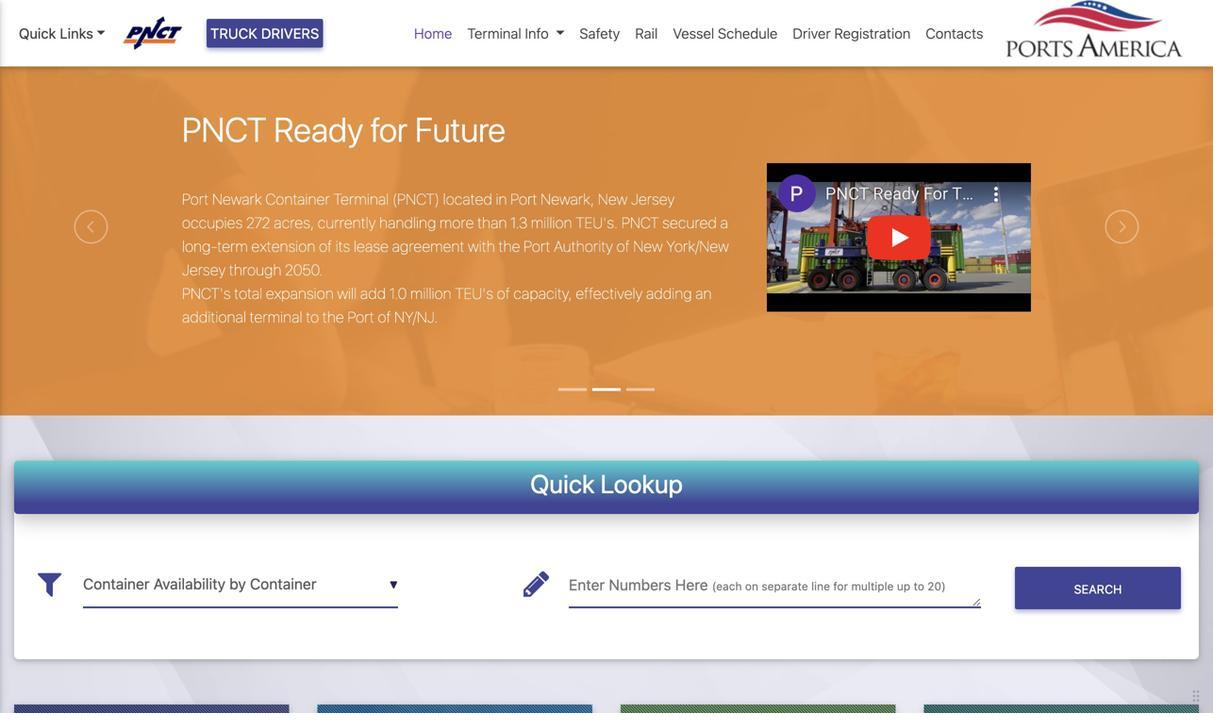 Task type: describe. For each thing, give the bounding box(es) containing it.
schedule
[[718, 25, 778, 41]]

lookup
[[601, 469, 683, 499]]

of right teu's
[[497, 285, 510, 303]]

registration
[[835, 25, 911, 41]]

enter numbers here (each on separate line for multiple up to 20)
[[569, 576, 946, 594]]

currently
[[318, 214, 376, 232]]

0 horizontal spatial million
[[410, 285, 452, 303]]

effectively
[[576, 285, 643, 303]]

line
[[812, 580, 831, 593]]

teu's.
[[576, 214, 618, 232]]

terminal info
[[468, 25, 549, 41]]

terminal inside 'terminal info' link
[[468, 25, 522, 41]]

separate
[[762, 580, 809, 593]]

search
[[1075, 582, 1123, 596]]

1 horizontal spatial new
[[634, 237, 663, 255]]

future
[[415, 109, 506, 149]]

0 vertical spatial million
[[531, 214, 573, 232]]

0 horizontal spatial pnct
[[182, 109, 267, 149]]

pnct ready for future image
[[0, 38, 1214, 522]]

container
[[266, 190, 330, 208]]

ready
[[274, 109, 364, 149]]

pnct ready for future
[[182, 109, 506, 149]]

search button
[[1016, 568, 1182, 610]]

of down the add
[[378, 308, 391, 326]]

drivers
[[261, 25, 319, 41]]

enter
[[569, 576, 605, 594]]

1 horizontal spatial jersey
[[631, 190, 675, 208]]

authority
[[554, 237, 614, 255]]

will
[[337, 285, 357, 303]]

total
[[234, 285, 263, 303]]

rail
[[636, 25, 658, 41]]

adding
[[646, 285, 692, 303]]

quick for quick links
[[19, 25, 56, 41]]

additional
[[182, 308, 246, 326]]

newark
[[212, 190, 262, 208]]

teu's
[[455, 285, 494, 303]]

0 horizontal spatial the
[[323, 308, 344, 326]]

truck
[[211, 25, 258, 41]]

lease
[[354, 237, 389, 255]]

driver registration link
[[786, 15, 919, 51]]

terminal inside port newark container terminal (pnct) located in port newark, new jersey occupies 272 acres, currently handling more than 1.3 million teu's.                                 pnct secured a long-term extension of its lease agreement with the port authority of new york/new jersey through 2050. pnct's total expansion will add 1.0 million teu's of capacity,                                 effectively adding an additional terminal to the port of ny/nj.
[[334, 190, 389, 208]]

pnct's
[[182, 285, 231, 303]]

numbers
[[609, 576, 672, 594]]

secured
[[663, 214, 717, 232]]

of left its
[[319, 237, 332, 255]]

add
[[360, 285, 386, 303]]

vessel
[[673, 25, 715, 41]]

extension
[[252, 237, 316, 255]]

port down 1.3
[[524, 237, 551, 255]]

of down teu's. on the top
[[617, 237, 630, 255]]

ny/nj.
[[395, 308, 438, 326]]

for inside enter numbers here (each on separate line for multiple up to 20)
[[834, 580, 849, 593]]

york/new
[[667, 237, 729, 255]]

newark,
[[541, 190, 595, 208]]

2050.
[[285, 261, 323, 279]]

driver registration
[[793, 25, 911, 41]]

truck drivers
[[211, 25, 319, 41]]



Task type: vqa. For each thing, say whether or not it's contained in the screenshot.
Driver Registration link
yes



Task type: locate. For each thing, give the bounding box(es) containing it.
0 vertical spatial jersey
[[631, 190, 675, 208]]

agreement
[[392, 237, 465, 255]]

1 horizontal spatial terminal
[[468, 25, 522, 41]]

port right in
[[511, 190, 538, 208]]

safety
[[580, 25, 620, 41]]

port newark container terminal (pnct) located in port newark, new jersey occupies 272 acres, currently handling more than 1.3 million teu's.                                 pnct secured a long-term extension of its lease agreement with the port authority of new york/new jersey through 2050. pnct's total expansion will add 1.0 million teu's of capacity,                                 effectively adding an additional terminal to the port of ny/nj.
[[182, 190, 729, 326]]

272
[[246, 214, 271, 232]]

jersey up pnct's
[[182, 261, 226, 279]]

truck drivers link
[[207, 19, 323, 48]]

million down newark,
[[531, 214, 573, 232]]

1.0
[[390, 285, 407, 303]]

driver
[[793, 25, 831, 41]]

0 horizontal spatial jersey
[[182, 261, 226, 279]]

here
[[676, 576, 709, 594]]

for right ready
[[371, 109, 408, 149]]

handling
[[379, 214, 436, 232]]

0 vertical spatial the
[[499, 237, 521, 255]]

pnct inside port newark container terminal (pnct) located in port newark, new jersey occupies 272 acres, currently handling more than 1.3 million teu's.                                 pnct secured a long-term extension of its lease agreement with the port authority of new york/new jersey through 2050. pnct's total expansion will add 1.0 million teu's of capacity,                                 effectively adding an additional terminal to the port of ny/nj.
[[622, 214, 659, 232]]

1 horizontal spatial to
[[914, 580, 925, 593]]

to down 'expansion'
[[306, 308, 319, 326]]

an
[[696, 285, 712, 303]]

(pnct)
[[393, 190, 440, 208]]

rail link
[[628, 15, 666, 51]]

0 vertical spatial pnct
[[182, 109, 267, 149]]

more
[[440, 214, 474, 232]]

0 vertical spatial terminal
[[468, 25, 522, 41]]

of
[[319, 237, 332, 255], [617, 237, 630, 255], [497, 285, 510, 303], [378, 308, 391, 326]]

to inside enter numbers here (each on separate line for multiple up to 20)
[[914, 580, 925, 593]]

to right up
[[914, 580, 925, 593]]

1 vertical spatial to
[[914, 580, 925, 593]]

0 horizontal spatial terminal
[[334, 190, 389, 208]]

0 horizontal spatial for
[[371, 109, 408, 149]]

terminal left info
[[468, 25, 522, 41]]

0 horizontal spatial quick
[[19, 25, 56, 41]]

None text field
[[83, 562, 398, 608], [569, 562, 982, 608], [83, 562, 398, 608], [569, 562, 982, 608]]

new
[[598, 190, 628, 208], [634, 237, 663, 255]]

1 vertical spatial million
[[410, 285, 452, 303]]

quick links link
[[19, 23, 105, 44]]

quick left links
[[19, 25, 56, 41]]

1 vertical spatial for
[[834, 580, 849, 593]]

1 vertical spatial new
[[634, 237, 663, 255]]

pnct
[[182, 109, 267, 149], [622, 214, 659, 232]]

quick left lookup
[[531, 469, 595, 499]]

quick links
[[19, 25, 93, 41]]

terminal up currently
[[334, 190, 389, 208]]

on
[[746, 580, 759, 593]]

contacts link
[[919, 15, 992, 51]]

vessel schedule
[[673, 25, 778, 41]]

its
[[336, 237, 350, 255]]

terminal
[[250, 308, 303, 326]]

info
[[525, 25, 549, 41]]

1 vertical spatial terminal
[[334, 190, 389, 208]]

multiple
[[852, 580, 894, 593]]

terminal info link
[[460, 15, 572, 51]]

occupies
[[182, 214, 243, 232]]

the down will
[[323, 308, 344, 326]]

contacts
[[926, 25, 984, 41]]

1 horizontal spatial pnct
[[622, 214, 659, 232]]

up
[[898, 580, 911, 593]]

1 horizontal spatial million
[[531, 214, 573, 232]]

0 horizontal spatial new
[[598, 190, 628, 208]]

home link
[[407, 15, 460, 51]]

0 vertical spatial to
[[306, 308, 319, 326]]

capacity,
[[514, 285, 573, 303]]

▼
[[390, 579, 398, 592]]

the
[[499, 237, 521, 255], [323, 308, 344, 326]]

the down 1.3
[[499, 237, 521, 255]]

0 vertical spatial for
[[371, 109, 408, 149]]

expansion
[[266, 285, 334, 303]]

to inside port newark container terminal (pnct) located in port newark, new jersey occupies 272 acres, currently handling more than 1.3 million teu's.                                 pnct secured a long-term extension of its lease agreement with the port authority of new york/new jersey through 2050. pnct's total expansion will add 1.0 million teu's of capacity,                                 effectively adding an additional terminal to the port of ny/nj.
[[306, 308, 319, 326]]

pnct right teu's. on the top
[[622, 214, 659, 232]]

a
[[721, 214, 729, 232]]

port
[[182, 190, 209, 208], [511, 190, 538, 208], [524, 237, 551, 255], [348, 308, 375, 326]]

port up occupies
[[182, 190, 209, 208]]

1 horizontal spatial for
[[834, 580, 849, 593]]

0 vertical spatial quick
[[19, 25, 56, 41]]

located
[[443, 190, 493, 208]]

quick
[[19, 25, 56, 41], [531, 469, 595, 499]]

long-
[[182, 237, 217, 255]]

than
[[478, 214, 507, 232]]

quick for quick lookup
[[531, 469, 595, 499]]

quick lookup
[[531, 469, 683, 499]]

20)
[[928, 580, 946, 593]]

links
[[60, 25, 93, 41]]

acres,
[[274, 214, 314, 232]]

for
[[371, 109, 408, 149], [834, 580, 849, 593]]

million
[[531, 214, 573, 232], [410, 285, 452, 303]]

1 horizontal spatial the
[[499, 237, 521, 255]]

1 horizontal spatial quick
[[531, 469, 595, 499]]

new down 'secured'
[[634, 237, 663, 255]]

for right line
[[834, 580, 849, 593]]

1 vertical spatial the
[[323, 308, 344, 326]]

port down the add
[[348, 308, 375, 326]]

jersey up 'secured'
[[631, 190, 675, 208]]

(each
[[712, 580, 742, 593]]

1 vertical spatial pnct
[[622, 214, 659, 232]]

term
[[217, 237, 248, 255]]

jersey
[[631, 190, 675, 208], [182, 261, 226, 279]]

in
[[496, 190, 507, 208]]

1 vertical spatial quick
[[531, 469, 595, 499]]

safety link
[[572, 15, 628, 51]]

through
[[229, 261, 282, 279]]

0 vertical spatial new
[[598, 190, 628, 208]]

with
[[468, 237, 495, 255]]

home
[[414, 25, 453, 41]]

vessel schedule link
[[666, 15, 786, 51]]

pnct up newark
[[182, 109, 267, 149]]

1.3
[[511, 214, 528, 232]]

million up ny/nj.
[[410, 285, 452, 303]]

1 vertical spatial jersey
[[182, 261, 226, 279]]

0 horizontal spatial to
[[306, 308, 319, 326]]

to
[[306, 308, 319, 326], [914, 580, 925, 593]]

new up teu's. on the top
[[598, 190, 628, 208]]

terminal
[[468, 25, 522, 41], [334, 190, 389, 208]]



